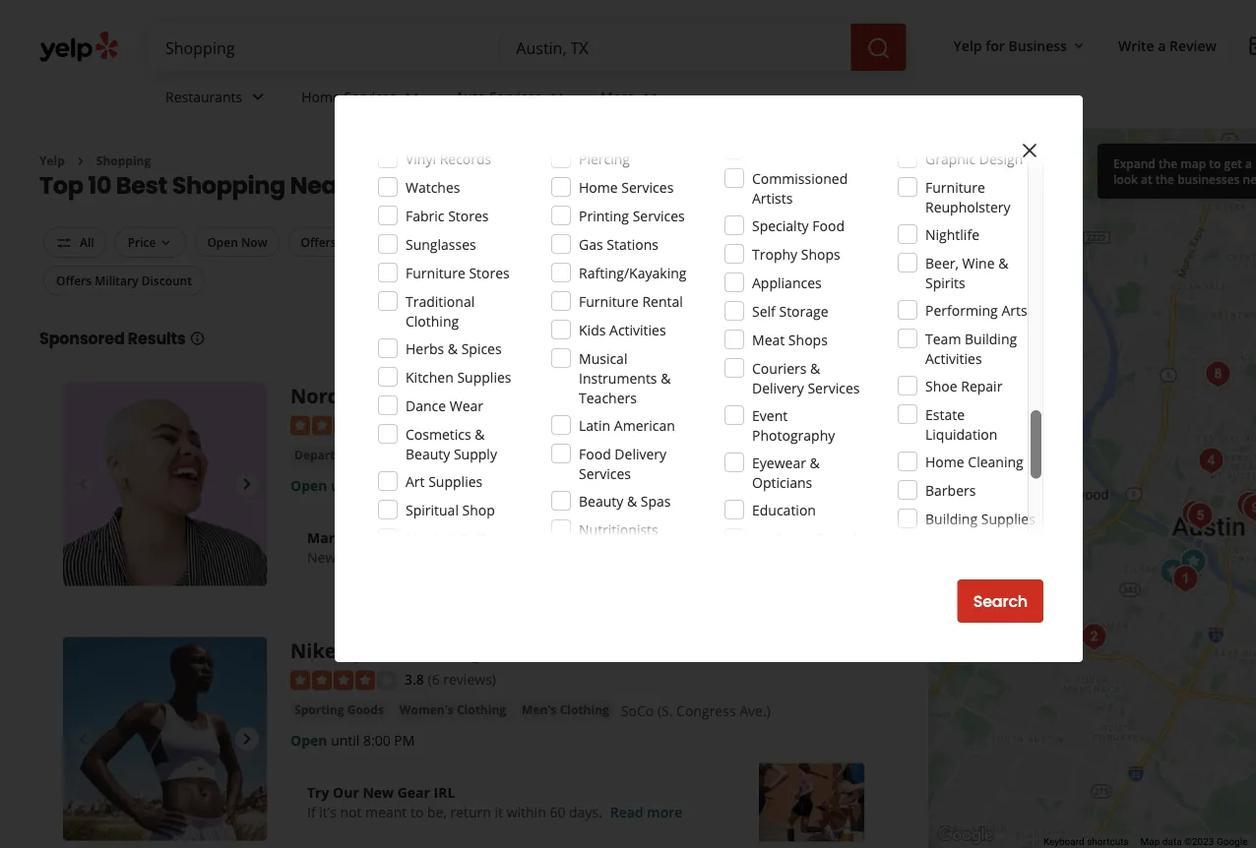 Task type: locate. For each thing, give the bounding box(es) containing it.
1 vertical spatial building
[[926, 510, 978, 528]]

furniture for furniture stores
[[406, 263, 466, 282]]

2 vertical spatial home
[[926, 453, 965, 471]]

&
[[999, 254, 1009, 272], [448, 339, 458, 358], [811, 359, 821, 378], [661, 369, 671, 388], [475, 425, 485, 444], [810, 454, 820, 472], [627, 492, 637, 511], [447, 529, 457, 548]]

& up boots, on the left bottom of page
[[447, 529, 457, 548]]

open for open now
[[207, 234, 238, 250]]

1 horizontal spatial search
[[1203, 153, 1247, 172]]

slideshow element
[[63, 382, 267, 586], [63, 638, 267, 841]]

services inside "couriers & delivery services"
[[808, 379, 860, 397]]

spas
[[641, 492, 671, 511]]

nike
[[291, 638, 336, 665]]

shoe up the estate
[[926, 377, 958, 395]]

nordstrom rack image
[[969, 631, 1008, 670]]

cosmetics & beauty supply
[[406, 425, 497, 463]]

until down department stores link
[[331, 477, 360, 496]]

event photography
[[752, 406, 835, 445]]

1 vertical spatial pm
[[394, 732, 415, 751]]

commissioned artists
[[752, 169, 848, 207]]

home inside business categories element
[[302, 87, 341, 106]]

supplies down cleaning
[[982, 510, 1036, 528]]

1 vertical spatial beauty
[[579, 492, 624, 511]]

markdowns
[[307, 529, 388, 548]]

0 vertical spatial offers
[[301, 234, 336, 250]]

dance
[[406, 396, 446, 415]]

1 vertical spatial nike by south congress image
[[63, 638, 267, 841]]

1 vertical spatial previous image
[[71, 728, 95, 751]]

1 all from the left
[[80, 234, 94, 250]]

beauty inside cosmetics & beauty supply
[[406, 445, 450, 463]]

& up supply
[[475, 425, 485, 444]]

couriers & delivery services
[[752, 359, 860, 397]]

user actions element
[[938, 28, 1257, 67]]

1 until from the top
[[331, 477, 360, 496]]

uncommon objects image
[[1075, 618, 1114, 657]]

vinyl records
[[406, 149, 492, 168]]

0 vertical spatial activities
[[610, 321, 666, 339]]

24 chevron down v2 image left auto
[[400, 85, 424, 109]]

2 all from the left
[[739, 234, 753, 250]]

24 chevron down v2 image inside more link
[[639, 85, 663, 109]]

0 horizontal spatial 24 chevron down v2 image
[[400, 85, 424, 109]]

be,
[[427, 804, 447, 823]]

shoe down cosmetics
[[423, 447, 451, 464]]

accepts
[[539, 234, 583, 250]]

search up nordstrom rack icon
[[974, 591, 1028, 613]]

more link
[[585, 71, 678, 128]]

1 vertical spatial art
[[752, 529, 772, 548]]

0 horizontal spatial shopping
[[96, 153, 151, 169]]

shopping up open now
[[172, 169, 285, 202]]

nordstrom rack image
[[63, 382, 267, 586]]

0 horizontal spatial home
[[302, 87, 341, 106]]

1 vertical spatial new
[[363, 784, 394, 803]]

1 previous image from the top
[[71, 473, 95, 496]]

1 horizontal spatial furniture
[[579, 292, 639, 311]]

a left deal
[[470, 234, 477, 250]]

yelp for yelp link
[[39, 153, 65, 169]]

1 horizontal spatial nike by south congress image
[[1174, 543, 1214, 583]]

1 horizontal spatial shoe
[[926, 377, 958, 395]]

food
[[813, 216, 845, 235], [579, 445, 611, 463]]

supplies for art supplies
[[429, 472, 483, 491]]

business categories element
[[150, 71, 1257, 128]]

to left be,
[[411, 804, 424, 823]]

reviews) up supply
[[451, 415, 504, 434]]

food delivery services
[[579, 445, 667, 483]]

to inside button
[[724, 234, 736, 250]]

0 horizontal spatial yelp
[[39, 153, 65, 169]]

0 vertical spatial new
[[307, 549, 336, 568]]

texas
[[439, 169, 509, 202]]

home services up printing services
[[579, 178, 674, 196]]

2 vertical spatial furniture
[[579, 292, 639, 311]]

0 vertical spatial previous image
[[71, 473, 95, 496]]

offers down near
[[301, 234, 336, 250]]

1 vertical spatial yelp
[[39, 153, 65, 169]]

1 vertical spatial reviews)
[[443, 670, 496, 689]]

herbs
[[406, 339, 444, 358]]

1 24 chevron down v2 image from the left
[[400, 85, 424, 109]]

take heart image
[[1236, 489, 1257, 528]]

16 chevron right v2 image
[[73, 153, 88, 169]]

activities inside the "team building activities"
[[926, 349, 983, 368]]

24 chevron down v2 image
[[400, 85, 424, 109], [546, 85, 569, 109], [639, 85, 663, 109]]

a for search a
[[1251, 153, 1257, 172]]

yelp
[[954, 36, 983, 55], [39, 153, 65, 169]]

0 vertical spatial art
[[406, 472, 425, 491]]

a inside write a review link
[[1159, 36, 1167, 55]]

furniture up "reupholstery"
[[926, 178, 986, 196]]

performing arts
[[926, 301, 1028, 320]]

sponsored
[[39, 328, 125, 350]]

home up printing
[[579, 178, 618, 196]]

services up event photography on the right of the page
[[808, 379, 860, 397]]

activities down team
[[926, 349, 983, 368]]

expand the map to get a b tooltip
[[1098, 144, 1257, 199]]

activities down furniture rental
[[610, 321, 666, 339]]

education
[[752, 501, 816, 520]]

services up printing services
[[622, 178, 674, 196]]

open left now
[[207, 234, 238, 250]]

0 vertical spatial food
[[813, 216, 845, 235]]

projects image
[[1249, 35, 1257, 59]]

0 vertical spatial congress
[[433, 638, 522, 665]]

open down 'department'
[[291, 477, 327, 496]]

previous image for nordstrom rack
[[71, 473, 95, 496]]

shoe inside button
[[423, 447, 451, 464]]

to left trophy
[[724, 234, 736, 250]]

a inside 'offering a deal' button
[[470, 234, 477, 250]]

shopping right 16 chevron right v2 icon
[[96, 153, 151, 169]]

2 vertical spatial delivery
[[615, 445, 667, 463]]

art up spiritual
[[406, 472, 425, 491]]

search button
[[958, 580, 1044, 623]]

search dialog
[[0, 0, 1257, 849]]

1 vertical spatial shops
[[789, 330, 828, 349]]

2 horizontal spatial 24 chevron down v2 image
[[639, 85, 663, 109]]

2 until from the top
[[331, 732, 360, 751]]

american
[[614, 416, 675, 435]]

0 horizontal spatial offers
[[56, 273, 92, 289]]

1 horizontal spatial beauty
[[579, 492, 624, 511]]

3 24 chevron down v2 image from the left
[[639, 85, 663, 109]]

all inside button
[[739, 234, 753, 250]]

beauty
[[406, 445, 450, 463], [579, 492, 624, 511]]

yelp link
[[39, 153, 65, 169]]

0 horizontal spatial art
[[406, 472, 425, 491]]

trophy
[[752, 245, 798, 263]]

congress
[[433, 638, 522, 665], [677, 702, 736, 721]]

0 vertical spatial shoe
[[926, 377, 958, 395]]

24 chevron down v2 image inside home services link
[[400, 85, 424, 109]]

1 vertical spatial shoe
[[423, 447, 451, 464]]

home up barbers
[[926, 453, 965, 471]]

1 vertical spatial home
[[579, 178, 618, 196]]

clothing inside traditional clothing
[[406, 312, 459, 330]]

food up trophy shops
[[813, 216, 845, 235]]

60
[[550, 804, 566, 823]]

search left the b
[[1203, 153, 1247, 172]]

24 chevron down v2 image right "auto services"
[[546, 85, 569, 109]]

printing services
[[579, 206, 685, 225]]

data
[[1163, 837, 1182, 849]]

delivery inside button
[[339, 234, 386, 250]]

& inside "couriers & delivery services"
[[811, 359, 821, 378]]

1 vertical spatial until
[[331, 732, 360, 751]]

3.7
[[405, 415, 424, 434]]

offers inside offers delivery button
[[301, 234, 336, 250]]

0 horizontal spatial all
[[80, 234, 94, 250]]

offers inside offers military discount button
[[56, 273, 92, 289]]

to inside try our new gear irl if it's not meant to be, return it within 60 days. read more
[[411, 804, 424, 823]]

1 slideshow element from the top
[[63, 382, 267, 586]]

supplies down shoe stores link
[[429, 472, 483, 491]]

nike by south congress image
[[1174, 543, 1214, 583], [63, 638, 267, 841]]

24 chevron down v2 image right more
[[639, 85, 663, 109]]

3.8
[[405, 670, 424, 689]]

0 vertical spatial home
[[302, 87, 341, 106]]

furniture inside furniture reupholstery
[[926, 178, 986, 196]]

2 pm from the top
[[394, 732, 415, 751]]

search inside button
[[974, 591, 1028, 613]]

0 horizontal spatial new
[[307, 549, 336, 568]]

0 horizontal spatial furniture
[[406, 263, 466, 282]]

& right couriers
[[811, 359, 821, 378]]

estate liquidation
[[926, 405, 998, 444]]

try our new gear irl if it's not meant to be, return it within 60 days. read more
[[307, 784, 683, 823]]

offering
[[420, 234, 467, 250]]

& right "herbs"
[[448, 339, 458, 358]]

it's
[[319, 804, 337, 823]]

1 horizontal spatial delivery
[[615, 445, 667, 463]]

delivery inside food delivery services
[[615, 445, 667, 463]]

open down sporting
[[291, 732, 327, 751]]

art for art space rentals
[[752, 529, 772, 548]]

previous image
[[71, 473, 95, 496], [71, 728, 95, 751]]

0 vertical spatial yelp
[[954, 36, 983, 55]]

graphic design
[[926, 149, 1024, 168]]

0 horizontal spatial shoe
[[423, 447, 451, 464]]

yelp for yelp for business
[[954, 36, 983, 55]]

2 24 chevron down v2 image from the left
[[546, 85, 569, 109]]

art
[[406, 472, 425, 491], [752, 529, 772, 548]]

dvds
[[461, 529, 495, 548]]

supplies down spices
[[457, 368, 512, 387]]

1 horizontal spatial all
[[739, 234, 753, 250]]

2 vertical spatial supplies
[[982, 510, 1036, 528]]

open now button
[[194, 227, 280, 257]]

art for art supplies
[[406, 472, 425, 491]]

1 pm from the top
[[394, 477, 415, 496]]

24 chevron down v2 image
[[246, 85, 270, 109]]

clothing down traditional
[[406, 312, 459, 330]]

0 vertical spatial pm
[[394, 477, 415, 496]]

1 horizontal spatial offers
[[301, 234, 336, 250]]

stores for shoe stores
[[454, 447, 492, 464]]

trophy shops
[[752, 245, 841, 263]]

department stores
[[295, 447, 407, 464]]

home right 24 chevron down v2 image
[[302, 87, 341, 106]]

& left spas
[[627, 492, 637, 511]]

offers for offers military discount
[[56, 273, 92, 289]]

yelp left for
[[954, 36, 983, 55]]

delivery down austin,
[[339, 234, 386, 250]]

stores for furniture stores
[[469, 263, 510, 282]]

clothing down 3.8 (6 reviews)
[[457, 702, 506, 719]]

art left the space
[[752, 529, 772, 548]]

congress right (s.
[[677, 702, 736, 721]]

1 horizontal spatial new
[[363, 784, 394, 803]]

building down barbers
[[926, 510, 978, 528]]

a left the b
[[1246, 155, 1253, 171]]

0 horizontal spatial nike by south congress image
[[63, 638, 267, 841]]

food inside food delivery services
[[579, 445, 611, 463]]

auto services link
[[440, 71, 585, 128]]

irl
[[434, 784, 455, 803]]

records
[[440, 149, 492, 168]]

0 vertical spatial home services
[[302, 87, 396, 106]]

0 vertical spatial supplies
[[457, 368, 512, 387]]

search a
[[1203, 153, 1257, 172]]

pm for by
[[394, 732, 415, 751]]

children's clothing link
[[504, 446, 623, 466]]

1 horizontal spatial art
[[752, 529, 772, 548]]

shops down storage on the right top of the page
[[789, 330, 828, 349]]

1 horizontal spatial yelp
[[954, 36, 983, 55]]

map region
[[730, 0, 1257, 849]]

new
[[307, 549, 336, 568], [363, 784, 394, 803]]

reviews) up women's clothing
[[443, 670, 496, 689]]

traditional
[[406, 292, 475, 311]]

a right write on the top of the page
[[1159, 36, 1167, 55]]

all down artists
[[739, 234, 753, 250]]

congress up 3.8 (6 reviews)
[[433, 638, 522, 665]]

1 vertical spatial delivery
[[752, 379, 804, 397]]

until down sporting goods button
[[331, 732, 360, 751]]

0 vertical spatial beauty
[[406, 445, 450, 463]]

open for open until 8:00 pm
[[291, 732, 327, 751]]

& inside cosmetics & beauty supply
[[475, 425, 485, 444]]

fabric
[[406, 206, 445, 225]]

1 vertical spatial congress
[[677, 702, 736, 721]]

& right wine
[[999, 254, 1009, 272]]

0 vertical spatial building
[[965, 329, 1018, 348]]

& inside musical instruments & teachers
[[661, 369, 671, 388]]

charm school vintage image
[[1231, 486, 1257, 525]]

2 horizontal spatial delivery
[[752, 379, 804, 397]]

pm right 8:00
[[394, 732, 415, 751]]

0 vertical spatial slideshow element
[[63, 382, 267, 586]]

home services right 24 chevron down v2 image
[[302, 87, 396, 106]]

yelp inside button
[[954, 36, 983, 55]]

new down markdowns
[[307, 549, 336, 568]]

2 horizontal spatial furniture
[[926, 178, 986, 196]]

0 vertical spatial shops
[[801, 245, 841, 263]]

beauty up nutritionists
[[579, 492, 624, 511]]

shops down specialty food
[[801, 245, 841, 263]]

1 vertical spatial activities
[[926, 349, 983, 368]]

discount
[[142, 273, 192, 289]]

delivery for food delivery services
[[615, 445, 667, 463]]

shops for trophy shops
[[801, 245, 841, 263]]

photography
[[752, 426, 835, 445]]

restaurants
[[165, 87, 243, 106]]

vinyl
[[406, 149, 436, 168]]

1 horizontal spatial home
[[579, 178, 618, 196]]

1 vertical spatial slideshow element
[[63, 638, 267, 841]]

meat
[[752, 330, 785, 349]]

3.7 (79 reviews)
[[405, 415, 504, 434]]

None search field
[[150, 24, 911, 71]]

0 horizontal spatial food
[[579, 445, 611, 463]]

until for nike
[[331, 732, 360, 751]]

building down performing arts
[[965, 329, 1018, 348]]

design
[[980, 149, 1024, 168]]

art space rentals
[[752, 529, 864, 548]]

open down the sort:
[[690, 234, 721, 250]]

military
[[95, 273, 138, 289]]

24 chevron down v2 image inside auto services link
[[546, 85, 569, 109]]

nike by south congress
[[291, 638, 522, 665]]

1 horizontal spatial activities
[[926, 349, 983, 368]]

self storage
[[752, 302, 829, 321]]

1 horizontal spatial home services
[[579, 178, 674, 196]]

new up meant
[[363, 784, 394, 803]]

0 vertical spatial furniture
[[926, 178, 986, 196]]

& inside eyewear & opticians
[[810, 454, 820, 472]]

supply
[[454, 445, 497, 463]]

shoe for shoe repair
[[926, 377, 958, 395]]

0 vertical spatial reviews)
[[451, 415, 504, 434]]

our
[[333, 784, 359, 803]]

1 vertical spatial food
[[579, 445, 611, 463]]

sponsored results
[[39, 328, 186, 350]]

24 chevron down v2 image for home services
[[400, 85, 424, 109]]

all right 16 filter v2 image
[[80, 234, 94, 250]]

1 vertical spatial furniture
[[406, 263, 466, 282]]

best
[[116, 169, 167, 202]]

open inside 'button'
[[207, 234, 238, 250]]

a right get on the right of page
[[1251, 153, 1257, 172]]

0 horizontal spatial home services
[[302, 87, 396, 106]]

home
[[302, 87, 341, 106], [579, 178, 618, 196], [926, 453, 965, 471]]

& right instruments
[[661, 369, 671, 388]]

0 vertical spatial until
[[331, 477, 360, 496]]

offers
[[301, 234, 336, 250], [56, 273, 92, 289]]

yelp for business button
[[946, 28, 1095, 63]]

offers down all button
[[56, 273, 92, 289]]

2 slideshow element from the top
[[63, 638, 267, 841]]

3.7 star rating image
[[291, 416, 397, 436]]

furniture up traditional
[[406, 263, 466, 282]]

& down the photography
[[810, 454, 820, 472]]

services up beauty & spas
[[579, 464, 631, 483]]

nordstrom rack
[[291, 382, 451, 410]]

map
[[1181, 155, 1207, 171]]

nightlife
[[926, 225, 980, 244]]

beer,
[[926, 254, 959, 272]]

1 vertical spatial search
[[974, 591, 1028, 613]]

try
[[307, 784, 329, 803]]

16 info v2 image
[[190, 331, 205, 346]]

1 vertical spatial home services
[[579, 178, 674, 196]]

search for search
[[974, 591, 1028, 613]]

reviews) for nordstrom rack
[[451, 415, 504, 434]]

by
[[342, 638, 365, 665]]

10
[[88, 169, 111, 202]]

spiritual
[[406, 501, 459, 520]]

open inside button
[[690, 234, 721, 250]]

deal
[[480, 234, 505, 250]]

0 horizontal spatial beauty
[[406, 445, 450, 463]]

search image
[[867, 37, 891, 60]]

stores for fabric stores
[[448, 206, 489, 225]]

1 vertical spatial supplies
[[429, 472, 483, 491]]

furniture up kids activities
[[579, 292, 639, 311]]

0 vertical spatial search
[[1203, 153, 1247, 172]]

all inside button
[[80, 234, 94, 250]]

latin american
[[579, 416, 675, 435]]

opticians
[[752, 473, 813, 492]]

to left get on the right of page
[[1210, 155, 1222, 171]]

shops for meat shops
[[789, 330, 828, 349]]

home services inside business categories element
[[302, 87, 396, 106]]

& for music & dvds
[[447, 529, 457, 548]]

shoe for shoe stores
[[423, 447, 451, 464]]

0 horizontal spatial delivery
[[339, 234, 386, 250]]

food down latin
[[579, 445, 611, 463]]

yelp left 16 chevron right v2 icon
[[39, 153, 65, 169]]

delivery down american
[[615, 445, 667, 463]]

…
[[566, 549, 577, 568]]

building
[[965, 329, 1018, 348], [926, 510, 978, 528]]

& inside beer, wine & spirits
[[999, 254, 1009, 272]]

to right up
[[415, 529, 429, 548]]

clothing down latin
[[570, 447, 619, 464]]

0 vertical spatial delivery
[[339, 234, 386, 250]]

until
[[331, 477, 360, 496], [331, 732, 360, 751]]

delivery down couriers
[[752, 379, 804, 397]]

pm right 9:00
[[394, 477, 415, 496]]

kitchen
[[406, 368, 454, 387]]

building supplies
[[926, 510, 1036, 528]]

0 horizontal spatial search
[[974, 591, 1028, 613]]

clothing right men's
[[560, 702, 609, 719]]

beauty down cosmetics
[[406, 445, 450, 463]]

1 horizontal spatial 24 chevron down v2 image
[[546, 85, 569, 109]]

0 vertical spatial nike by south congress image
[[1174, 543, 1214, 583]]

2 previous image from the top
[[71, 728, 95, 751]]

1 vertical spatial offers
[[56, 273, 92, 289]]

sporting goods button
[[291, 701, 388, 721]]

shoe inside search dialog
[[926, 377, 958, 395]]

close image
[[1018, 139, 1042, 163]]



Task type: describe. For each thing, give the bounding box(es) containing it.
accepts credit cards button
[[526, 227, 669, 257]]

furniture rental
[[579, 292, 683, 311]]

1 horizontal spatial shopping
[[172, 169, 285, 202]]

0 horizontal spatial activities
[[610, 321, 666, 339]]

& for eyewear & opticians
[[810, 454, 820, 472]]

offers delivery button
[[288, 227, 399, 257]]

sweaters,
[[464, 549, 525, 568]]

previous image for nike by south congress
[[71, 728, 95, 751]]

a inside expand the map to get a b
[[1246, 155, 1253, 171]]

write
[[1119, 36, 1155, 55]]

24 chevron down v2 image for auto services
[[546, 85, 569, 109]]

next image
[[235, 473, 259, 496]]

review
[[1170, 36, 1217, 55]]

couriers
[[752, 359, 807, 378]]

16 chevron down v2 image
[[1072, 38, 1087, 54]]

clothing for children's clothing
[[570, 447, 619, 464]]

gas
[[579, 235, 603, 254]]

love, tito's image
[[1181, 497, 1221, 536]]

sporting goods link
[[291, 701, 388, 721]]

supplies for kitchen supplies
[[457, 368, 512, 387]]

auto
[[456, 87, 486, 106]]

stations
[[607, 235, 659, 254]]

it
[[495, 804, 503, 823]]

expand
[[1114, 155, 1156, 171]]

search for search a
[[1203, 153, 1247, 172]]

2nd street district image
[[1175, 495, 1215, 534]]

off
[[465, 529, 486, 548]]

boots,
[[420, 549, 460, 568]]

©2023
[[1185, 837, 1215, 849]]

to inside markdowns up to 70% off new price drops! boots, sweaters, coats …
[[415, 529, 429, 548]]

to inside expand the map to get a b
[[1210, 155, 1222, 171]]

shoe repair
[[926, 377, 1003, 395]]

slideshow element for nordstrom
[[63, 382, 267, 586]]

eyewear & opticians
[[752, 454, 820, 492]]

(s.
[[658, 702, 673, 721]]

goods
[[347, 702, 384, 719]]

rentals
[[817, 529, 864, 548]]

rental
[[643, 292, 683, 311]]

graphic
[[926, 149, 976, 168]]

men's
[[522, 702, 557, 719]]

open until 9:00 pm
[[291, 477, 415, 496]]

top
[[39, 169, 83, 202]]

3.8 star rating image
[[291, 671, 397, 691]]

shopping link
[[96, 153, 151, 169]]

google image
[[934, 823, 999, 849]]

blue elephant boutique image
[[1199, 355, 1238, 394]]

new inside markdowns up to 70% off new price drops! boots, sweaters, coats …
[[307, 549, 336, 568]]

nike by south congress link
[[291, 638, 522, 665]]

furniture for furniture rental
[[579, 292, 639, 311]]

1 horizontal spatial congress
[[677, 702, 736, 721]]

department stores link
[[291, 446, 411, 466]]

specialty
[[752, 216, 809, 235]]

slideshow element for nike
[[63, 638, 267, 841]]

reviews) for nike by south congress
[[443, 670, 496, 689]]

near
[[290, 169, 347, 202]]

services right auto
[[490, 87, 542, 106]]

rack
[[404, 382, 451, 410]]

open for open until 9:00 pm
[[291, 477, 327, 496]]

gas stations
[[579, 235, 659, 254]]

appliances
[[752, 273, 822, 292]]

delivery for offers delivery
[[339, 234, 386, 250]]

furniture reupholstery
[[926, 178, 1011, 216]]

the
[[1159, 155, 1178, 171]]

supplies for building supplies
[[982, 510, 1036, 528]]

nordstrom rack link
[[291, 382, 451, 410]]

results
[[128, 328, 186, 350]]

kids activities
[[579, 321, 666, 339]]

next image
[[235, 728, 259, 751]]

24 chevron down v2 image for more
[[639, 85, 663, 109]]

16 filter v2 image
[[56, 235, 72, 251]]

stores for department stores
[[370, 447, 407, 464]]

monkey see monkey do image
[[1167, 560, 1206, 599]]

pm for rack
[[394, 477, 415, 496]]

yelp for business
[[954, 36, 1068, 55]]

sunglasses
[[406, 235, 476, 254]]

services up cards
[[633, 206, 685, 225]]

9:00
[[363, 477, 391, 496]]

price
[[340, 549, 372, 568]]

more
[[601, 87, 635, 106]]

beer, wine & spirits
[[926, 254, 1009, 292]]

a for write a review
[[1159, 36, 1167, 55]]

kitchen supplies
[[406, 368, 512, 387]]

offers for offers delivery
[[301, 234, 336, 250]]

nordstrom
[[291, 382, 399, 410]]

0 horizontal spatial congress
[[433, 638, 522, 665]]

department
[[295, 447, 367, 464]]

furniture stores
[[406, 263, 510, 282]]

write a review link
[[1111, 28, 1225, 63]]

soco (s. congress ave.)
[[621, 702, 771, 721]]

write a review
[[1119, 36, 1217, 55]]

clothing for traditional clothing
[[406, 312, 459, 330]]

barbers
[[926, 481, 976, 500]]

shoe stores
[[423, 447, 492, 464]]

spices
[[462, 339, 502, 358]]

3.8 (6 reviews)
[[405, 670, 496, 689]]

& for herbs & spices
[[448, 339, 458, 358]]

gear
[[398, 784, 430, 803]]

services inside food delivery services
[[579, 464, 631, 483]]

soco
[[621, 702, 654, 721]]

broncos vintage image
[[1154, 553, 1193, 592]]

home services inside search dialog
[[579, 178, 674, 196]]

b
[[1256, 155, 1257, 171]]

& for couriers & delivery services
[[811, 359, 821, 378]]

new inside try our new gear irl if it's not meant to be, return it within 60 days. read more
[[363, 784, 394, 803]]

clothing for men's clothing
[[560, 702, 609, 719]]

meat shops
[[752, 330, 828, 349]]

teachers
[[579, 389, 637, 407]]

map
[[1141, 837, 1161, 849]]

& for cosmetics & beauty supply
[[475, 425, 485, 444]]

clothing for women's clothing
[[457, 702, 506, 719]]

austin,
[[352, 169, 435, 202]]

keyboard
[[1044, 837, 1085, 849]]

building inside the "team building activities"
[[965, 329, 1018, 348]]

1 horizontal spatial food
[[813, 216, 845, 235]]

coats
[[528, 549, 562, 568]]

keyboard shortcuts
[[1044, 837, 1129, 849]]

& for beauty & spas
[[627, 492, 637, 511]]

commissioned
[[752, 169, 848, 188]]

offering a deal button
[[407, 227, 518, 257]]

monkies vintage and thrift image
[[1192, 442, 1232, 481]]

filters group
[[39, 227, 770, 296]]

open for open to all
[[690, 234, 721, 250]]

a for offering a deal
[[470, 234, 477, 250]]

open now
[[207, 234, 267, 250]]

shop
[[462, 501, 495, 520]]

ave.)
[[740, 702, 771, 721]]

2 horizontal spatial home
[[926, 453, 965, 471]]

offering a deal
[[420, 234, 505, 250]]

furniture for furniture reupholstery
[[926, 178, 986, 196]]

read
[[611, 804, 644, 823]]

services up austin,
[[344, 87, 396, 106]]

delivery inside "couriers & delivery services"
[[752, 379, 804, 397]]

self
[[752, 302, 776, 321]]

all button
[[43, 227, 107, 258]]

until for nordstrom
[[331, 477, 360, 496]]

printing
[[579, 206, 629, 225]]

restaurants link
[[150, 71, 286, 128]]



Task type: vqa. For each thing, say whether or not it's contained in the screenshot.
second All from the right
yes



